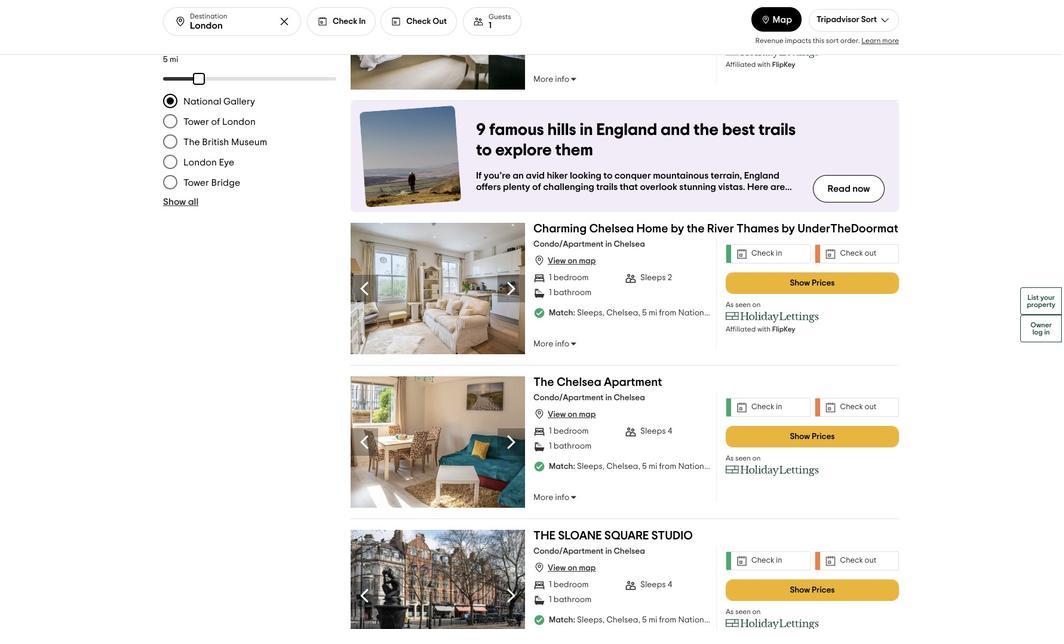 Task type: locate. For each thing, give the bounding box(es) containing it.
condo/apartment in chelsea down the chelsea apartment link
[[533, 393, 645, 402]]

3 out from the top
[[865, 557, 876, 565]]

1 vertical spatial bedroom
[[554, 427, 589, 436]]

list your property button
[[1020, 287, 1062, 315]]

and inside the if you're an avid hiker looking to conquer mountainous terrain, england offers plenty of challenging trails that overlook stunning vistas. here are the 9 most famous hills in england and the best trails to explore.
[[622, 193, 639, 203]]

2 chelsea, from the top
[[607, 309, 640, 317]]

1 horizontal spatial best
[[722, 122, 755, 138]]

trails inside "9 famous hills in england and the best trails to explore them"
[[758, 122, 796, 138]]

trails up are
[[758, 122, 796, 138]]

1 vertical spatial view on map
[[548, 410, 596, 418]]

2 bathroom from the top
[[554, 442, 592, 451]]

show prices button for charming chelsea home by the river thames by underthedoormat
[[726, 272, 899, 294]]

bedroom down charming
[[554, 274, 589, 282]]

bedroom down the chelsea apartment link
[[554, 427, 589, 436]]

1 affiliated from the top
[[726, 61, 756, 68]]

0 vertical spatial london
[[222, 117, 256, 126]]

the inside "9 famous hills in england and the best trails to explore them"
[[694, 122, 719, 138]]

view on map down the chelsea apartment link
[[548, 410, 596, 418]]

guests 1
[[489, 13, 511, 30]]

the up terrain,
[[694, 122, 719, 138]]

2 vertical spatial view on map
[[548, 564, 596, 572]]

0 vertical spatial condo/apartment in chelsea
[[533, 240, 645, 248]]

3 1 bedroom from the top
[[549, 581, 589, 589]]

1 bedroom
[[549, 274, 589, 282], [549, 427, 589, 436], [549, 581, 589, 589]]

best inside "9 famous hills in england and the best trails to explore them"
[[722, 122, 755, 138]]

view on map button for the
[[533, 408, 596, 420]]

2 holidaylettings.com logo image from the top
[[726, 311, 819, 323]]

of up british
[[211, 117, 220, 126]]

1 flipkey from the top
[[772, 61, 795, 68]]

1 vertical spatial the
[[533, 376, 554, 388]]

view on map down charming
[[548, 257, 596, 265]]

view on map down sloane
[[548, 564, 596, 572]]

show all
[[163, 197, 198, 206]]

2 sleeps from the top
[[640, 427, 666, 436]]

and up mountainous
[[661, 122, 690, 138]]

as
[[726, 36, 734, 43], [726, 301, 734, 308], [726, 454, 734, 462], [726, 608, 734, 615]]

bathroom for the
[[554, 442, 592, 451]]

3 more from the top
[[533, 493, 553, 502]]

3 condo/apartment in chelsea from the top
[[533, 547, 645, 555]]

1 vertical spatial sleeps
[[640, 427, 666, 436]]

1 vertical spatial 1 bedroom
[[549, 427, 589, 436]]

1 horizontal spatial by
[[782, 223, 795, 235]]

1 vertical spatial condo/apartment in chelsea
[[533, 393, 645, 402]]

best down overlook
[[657, 193, 676, 203]]

0 vertical spatial view
[[548, 257, 566, 265]]

2 1 bedroom from the top
[[549, 427, 589, 436]]

0 vertical spatial check out
[[840, 250, 876, 258]]

4 show prices button from the top
[[726, 579, 899, 601]]

check out
[[840, 250, 876, 258], [840, 403, 876, 411], [840, 557, 876, 565]]

3 show prices from the top
[[790, 432, 835, 441]]

1 vertical spatial 1 bathroom
[[549, 442, 592, 451]]

map button
[[751, 7, 802, 31]]

1 bedroom down the chelsea apartment link
[[549, 427, 589, 436]]

2 vertical spatial trails
[[678, 193, 700, 203]]

2 out from the top
[[865, 403, 876, 411]]

2 vertical spatial 1 bedroom
[[549, 581, 589, 589]]

holidaylettings.com logo image
[[726, 46, 819, 58], [726, 311, 819, 323], [726, 464, 819, 476], [726, 618, 819, 629]]

condo/apartment in chelsea
[[533, 240, 645, 248], [533, 393, 645, 402], [533, 547, 645, 555]]

1 vertical spatial famous
[[523, 193, 554, 203]]

1 condo/apartment from the top
[[533, 240, 604, 248]]

1 seen from the top
[[735, 36, 751, 43]]

hills up them
[[548, 122, 576, 138]]

0 vertical spatial of
[[211, 117, 220, 126]]

1 vertical spatial trails
[[596, 182, 618, 191]]

2 sleeps 4 from the top
[[640, 581, 672, 589]]

info for charming
[[555, 340, 569, 348]]

4 holidaylettings.com logo image from the top
[[726, 618, 819, 629]]

5 for 1st view on map button from the bottom of the page
[[642, 616, 647, 624]]

2 vertical spatial out
[[865, 557, 876, 565]]

explore
[[495, 142, 552, 159]]

river
[[707, 223, 734, 235]]

1 affiliated with flipkey from the top
[[726, 61, 795, 68]]

1 view on map button from the top
[[533, 254, 596, 266]]

1 out from the top
[[865, 250, 876, 258]]

by right home at the top of the page
[[671, 223, 684, 235]]

bedroom
[[554, 274, 589, 282], [554, 427, 589, 436], [554, 581, 589, 589]]

show prices
[[790, 14, 835, 22], [790, 279, 835, 287], [790, 432, 835, 441], [790, 586, 835, 594]]

2 sleeps, from the top
[[577, 309, 605, 317]]

2 bedroom from the top
[[554, 427, 589, 436]]

3 bathroom from the top
[[554, 596, 592, 604]]

tower up british
[[183, 117, 209, 126]]

match: sleeps, chelsea, 5 mi from national gallery
[[549, 309, 741, 317], [549, 462, 741, 470], [549, 616, 741, 624]]

home
[[637, 223, 668, 235]]

1 vertical spatial flipkey
[[772, 325, 795, 332]]

the left river
[[687, 223, 705, 235]]

view on map button down sloane
[[533, 561, 596, 573]]

2 tower from the top
[[183, 178, 209, 187]]

1 vertical spatial hills
[[556, 193, 573, 203]]

seen for square
[[735, 608, 751, 615]]

hills down challenging on the top right of the page
[[556, 193, 573, 203]]

seen
[[735, 36, 751, 43], [735, 301, 751, 308], [735, 454, 751, 462], [735, 608, 751, 615]]

the
[[694, 122, 719, 138], [476, 193, 490, 203], [641, 193, 655, 203], [687, 223, 705, 235]]

tower
[[183, 117, 209, 126], [183, 178, 209, 187]]

1 vertical spatial out
[[865, 403, 876, 411]]

to right looking
[[604, 171, 613, 180]]

1 bathroom
[[549, 289, 592, 297], [549, 442, 592, 451], [549, 596, 592, 604]]

bedroom for charming
[[554, 274, 589, 282]]

tripadvisor sort
[[817, 16, 877, 24]]

2 view on map from the top
[[548, 410, 596, 418]]

sleeps for apartment
[[640, 427, 666, 436]]

0 vertical spatial check in
[[752, 250, 782, 258]]

sleeps 4 down apartment
[[640, 427, 672, 436]]

of inside option group
[[211, 117, 220, 126]]

0 horizontal spatial best
[[657, 193, 676, 203]]

0 vertical spatial 4
[[668, 427, 672, 436]]

2 vertical spatial more
[[533, 493, 553, 502]]

to
[[476, 142, 492, 159], [604, 171, 613, 180], [702, 193, 711, 203]]

chelsea, for view on map button related to the
[[607, 462, 640, 470]]

the sloane square studio, vacation rental in london image
[[351, 530, 525, 629]]

2 vertical spatial info
[[555, 493, 569, 502]]

0 vertical spatial affiliated
[[726, 61, 756, 68]]

of down 'avid'
[[532, 182, 541, 191]]

1 vertical spatial info
[[555, 340, 569, 348]]

more info
[[533, 75, 569, 83], [533, 340, 569, 348], [533, 493, 569, 502]]

national inside option group
[[183, 97, 221, 106]]

4 show prices from the top
[[790, 586, 835, 594]]

show for the sloane square studio
[[790, 586, 810, 594]]

affiliated with flipkey
[[726, 61, 795, 68], [726, 325, 795, 332]]

of inside the if you're an avid hiker looking to conquer mountainous terrain, england offers plenty of challenging trails that overlook stunning vistas. here are the 9 most famous hills in england and the best trails to explore.
[[532, 182, 541, 191]]

1 view on map from the top
[[548, 257, 596, 265]]

sleeps down studio
[[640, 581, 666, 589]]

1 tower from the top
[[183, 117, 209, 126]]

2 map from the top
[[579, 410, 596, 418]]

2 match: sleeps, chelsea, 5 mi from national gallery from the top
[[549, 462, 741, 470]]

1 vertical spatial view
[[548, 410, 566, 418]]

3 as from the top
[[726, 454, 734, 462]]

1 horizontal spatial of
[[532, 182, 541, 191]]

0 vertical spatial bathroom
[[554, 289, 592, 297]]

0 vertical spatial 9
[[476, 122, 486, 138]]

1 vertical spatial 4
[[668, 581, 672, 589]]

gallery for view on map button related to the
[[713, 462, 741, 470]]

3 sleeps, from the top
[[577, 462, 605, 470]]

bathroom for charming
[[554, 289, 592, 297]]

mountainous
[[653, 171, 709, 180]]

now
[[853, 184, 870, 193]]

0 vertical spatial sleeps
[[640, 274, 666, 282]]

1 map from the top
[[579, 257, 596, 265]]

0 horizontal spatial to
[[476, 142, 492, 159]]

1 bedroom from the top
[[554, 274, 589, 282]]

1 sleeps, from the top
[[577, 44, 605, 52]]

4 as from the top
[[726, 608, 734, 615]]

2 check in from the top
[[752, 403, 782, 411]]

3 check out from the top
[[840, 557, 876, 565]]

that
[[620, 182, 638, 191]]

2 vertical spatial condo/apartment
[[533, 547, 604, 555]]

2 vertical spatial match: sleeps, chelsea, 5 mi from national gallery
[[549, 616, 741, 624]]

1 vertical spatial affiliated with flipkey
[[726, 325, 795, 332]]

1 bedroom down charming
[[549, 274, 589, 282]]

view down charming
[[548, 257, 566, 265]]

1 vertical spatial condo/apartment
[[533, 393, 604, 402]]

out for the sloane square studio
[[865, 557, 876, 565]]

famous down 'avid'
[[523, 193, 554, 203]]

0 vertical spatial match:
[[549, 309, 575, 317]]

0 vertical spatial the
[[183, 137, 200, 147]]

1 chelsea, from the top
[[607, 44, 640, 52]]

1 match: from the top
[[549, 309, 575, 317]]

condo/apartment in chelsea down charming
[[533, 240, 645, 248]]

2 as from the top
[[726, 301, 734, 308]]

to inside "9 famous hills in england and the best trails to explore them"
[[476, 142, 492, 159]]

map down the chelsea apartment link
[[579, 410, 596, 418]]

show for the chelsea apartment
[[790, 432, 810, 441]]

in inside owner log in
[[1044, 328, 1050, 335]]

gallery
[[713, 44, 741, 52], [223, 97, 255, 106], [713, 309, 741, 317], [713, 462, 741, 470], [713, 616, 741, 624]]

9 down offers
[[492, 193, 498, 203]]

2 vertical spatial more info
[[533, 493, 569, 502]]

by
[[671, 223, 684, 235], [782, 223, 795, 235]]

0 vertical spatial trails
[[758, 122, 796, 138]]

2 seen from the top
[[735, 301, 751, 308]]

trails
[[758, 122, 796, 138], [596, 182, 618, 191], [678, 193, 700, 203]]

2 affiliated from the top
[[726, 325, 756, 332]]

2 more info from the top
[[533, 340, 569, 348]]

match: for charming
[[549, 309, 575, 317]]

trails down stunning
[[678, 193, 700, 203]]

prices
[[812, 14, 835, 22], [812, 279, 835, 287], [812, 432, 835, 441], [812, 586, 835, 594]]

3 seen from the top
[[735, 454, 751, 462]]

the chelsea apartment
[[533, 376, 662, 388]]

2 vertical spatial view on map button
[[533, 561, 596, 573]]

1 vertical spatial match:
[[549, 462, 575, 470]]

studio
[[651, 530, 693, 542]]

1 vertical spatial check in
[[752, 403, 782, 411]]

1 bedroom down sloane
[[549, 581, 589, 589]]

1 by from the left
[[671, 223, 684, 235]]

sleeps down apartment
[[640, 427, 666, 436]]

seen for home
[[735, 301, 751, 308]]

famous
[[489, 122, 544, 138], [523, 193, 554, 203]]

0 vertical spatial and
[[661, 122, 690, 138]]

show prices button for the chelsea apartment
[[726, 426, 899, 447]]

1 vertical spatial tower
[[183, 178, 209, 187]]

check out for charming chelsea home by the river thames by underthedoormat
[[840, 250, 876, 258]]

2 vertical spatial view
[[548, 564, 566, 572]]

are
[[771, 182, 785, 191]]

1 with from the top
[[757, 61, 771, 68]]

condo/apartment down the chelsea apartment link
[[533, 393, 604, 402]]

1 vertical spatial sleeps 4
[[640, 581, 672, 589]]

match:
[[549, 309, 575, 317], [549, 462, 575, 470], [549, 616, 575, 624]]

map down sloane
[[579, 564, 596, 572]]

sleeps left the 2
[[640, 274, 666, 282]]

this
[[813, 37, 824, 44]]

4 chelsea, from the top
[[607, 616, 640, 624]]

0 vertical spatial flipkey
[[772, 61, 795, 68]]

map for charming
[[579, 257, 596, 265]]

2 horizontal spatial trails
[[758, 122, 796, 138]]

mi for view on map button related to the
[[649, 462, 657, 470]]

mi for view on map button associated with charming
[[649, 309, 657, 317]]

4 as seen on from the top
[[726, 608, 761, 615]]

tower bridge
[[183, 178, 240, 187]]

0 horizontal spatial the
[[183, 137, 200, 147]]

0 vertical spatial 1 bedroom
[[549, 274, 589, 282]]

map
[[579, 257, 596, 265], [579, 410, 596, 418], [579, 564, 596, 572]]

1 vertical spatial more
[[533, 340, 553, 348]]

1
[[489, 21, 492, 30], [549, 274, 552, 282], [549, 289, 552, 297], [549, 427, 552, 436], [549, 442, 552, 451], [549, 581, 552, 589], [549, 596, 552, 604]]

condo/apartment down charming
[[533, 240, 604, 248]]

1 match: sleeps, chelsea, 5 mi from national gallery from the top
[[549, 309, 741, 317]]

trails left that
[[596, 182, 618, 191]]

view on map for charming
[[548, 257, 596, 265]]

1 show prices from the top
[[790, 14, 835, 22]]

best up terrain,
[[722, 122, 755, 138]]

0 horizontal spatial by
[[671, 223, 684, 235]]

0 vertical spatial match: sleeps, chelsea, 5 mi from national gallery
[[549, 309, 741, 317]]

view on map button
[[533, 254, 596, 266], [533, 408, 596, 420], [533, 561, 596, 573]]

out
[[433, 17, 447, 25]]

9
[[476, 122, 486, 138], [492, 193, 498, 203]]

england up conquer
[[596, 122, 657, 138]]

charming
[[533, 223, 587, 235]]

2 condo/apartment from the top
[[533, 393, 604, 402]]

0 vertical spatial condo/apartment
[[533, 240, 604, 248]]

3 more info from the top
[[533, 493, 569, 502]]

2 match: from the top
[[549, 462, 575, 470]]

0 vertical spatial affiliated with flipkey
[[726, 61, 795, 68]]

0 vertical spatial bedroom
[[554, 274, 589, 282]]

by right thames
[[782, 223, 795, 235]]

tower up all
[[183, 178, 209, 187]]

england down looking
[[585, 193, 620, 203]]

3 match: from the top
[[549, 616, 575, 624]]

court
[[203, 15, 229, 24]]

1 vertical spatial map
[[579, 410, 596, 418]]

1 horizontal spatial trails
[[678, 193, 700, 203]]

3 check in from the top
[[752, 557, 782, 565]]

0 horizontal spatial 9
[[476, 122, 486, 138]]

2 more from the top
[[533, 340, 553, 348]]

1 vertical spatial 9
[[492, 193, 498, 203]]

show inside button
[[163, 197, 186, 206]]

1 bedroom for charming
[[549, 274, 589, 282]]

view on map button down the chelsea apartment link
[[533, 408, 596, 420]]

bedroom down sloane
[[554, 581, 589, 589]]

2 view on map button from the top
[[533, 408, 596, 420]]

2 show prices button from the top
[[726, 272, 899, 294]]

check inside check in popup button
[[333, 17, 357, 25]]

1 horizontal spatial london
[[222, 117, 256, 126]]

map down charming
[[579, 257, 596, 265]]

condo/apartment down sloane
[[533, 547, 604, 555]]

3 view on map button from the top
[[533, 561, 596, 573]]

on
[[752, 36, 761, 43], [568, 257, 577, 265], [752, 301, 761, 308], [568, 410, 577, 418], [752, 454, 761, 462], [568, 564, 577, 572], [752, 608, 761, 615]]

0 horizontal spatial london
[[183, 157, 217, 167]]

more
[[533, 75, 553, 83], [533, 340, 553, 348], [533, 493, 553, 502]]

0 horizontal spatial trails
[[596, 182, 618, 191]]

2 vertical spatial map
[[579, 564, 596, 572]]

the inside option group
[[183, 137, 200, 147]]

avid
[[526, 171, 545, 180]]

view for the
[[548, 410, 566, 418]]

sleeps for home
[[640, 274, 666, 282]]

explore.
[[713, 193, 748, 203]]

seen for apartment
[[735, 454, 751, 462]]

show prices for the chelsea apartment
[[790, 432, 835, 441]]

0 vertical spatial best
[[722, 122, 755, 138]]

if
[[476, 171, 482, 180]]

3 as seen on from the top
[[726, 454, 761, 462]]

england
[[596, 122, 657, 138], [744, 171, 780, 180], [585, 193, 620, 203]]

1 show prices button from the top
[[726, 7, 899, 29]]

london
[[222, 117, 256, 126], [183, 157, 217, 167]]

show prices button
[[726, 7, 899, 29], [726, 272, 899, 294], [726, 426, 899, 447], [726, 579, 899, 601]]

condo/apartment
[[533, 240, 604, 248], [533, 393, 604, 402], [533, 547, 604, 555]]

show prices button for the sloane square studio
[[726, 579, 899, 601]]

famous up the explore
[[489, 122, 544, 138]]

british
[[202, 137, 229, 147]]

condo/apartment in chelsea for charming
[[533, 240, 645, 248]]

1 vertical spatial bathroom
[[554, 442, 592, 451]]

1 horizontal spatial 9
[[492, 193, 498, 203]]

0 vertical spatial to
[[476, 142, 492, 159]]

london up tower bridge
[[183, 157, 217, 167]]

in
[[580, 122, 593, 138], [575, 193, 583, 203], [605, 240, 612, 248], [776, 250, 782, 258], [1044, 328, 1050, 335], [605, 393, 612, 402], [776, 403, 782, 411], [605, 547, 612, 555], [776, 557, 782, 565]]

the inside charming chelsea home by the river thames by underthedoormat link
[[687, 223, 705, 235]]

hiker
[[547, 171, 568, 180]]

affiliated
[[726, 61, 756, 68], [726, 325, 756, 332]]

0 vertical spatial map
[[579, 257, 596, 265]]

check out button
[[381, 7, 457, 36]]

match: for the
[[549, 462, 575, 470]]

the
[[533, 530, 556, 542]]

1 vertical spatial of
[[532, 182, 541, 191]]

list your property
[[1027, 294, 1056, 308]]

2 info from the top
[[555, 340, 569, 348]]

4 sleeps, from the top
[[577, 616, 605, 624]]

to down stunning
[[702, 193, 711, 203]]

3 holidaylettings.com logo image from the top
[[726, 464, 819, 476]]

tower for tower bridge
[[183, 178, 209, 187]]

sleeps
[[640, 274, 666, 282], [640, 427, 666, 436], [640, 581, 666, 589]]

challenging
[[543, 182, 594, 191]]

0 vertical spatial sleeps 4
[[640, 427, 672, 436]]

1 check in from the top
[[752, 250, 782, 258]]

condo/apartment in chelsea down sloane
[[533, 547, 645, 555]]

owner log in
[[1031, 321, 1052, 335]]

0 vertical spatial more
[[533, 75, 553, 83]]

2 vertical spatial 1 bathroom
[[549, 596, 592, 604]]

view down the chelsea apartment link
[[548, 410, 566, 418]]

2 vertical spatial condo/apartment in chelsea
[[533, 547, 645, 555]]

the down offers
[[476, 193, 490, 203]]

option group
[[163, 92, 336, 191]]

1 vertical spatial to
[[604, 171, 613, 180]]

modern knightsbridge home by hyde park, vacation rental in london image
[[351, 0, 525, 89]]

3 show prices button from the top
[[726, 426, 899, 447]]

1 vertical spatial view on map button
[[533, 408, 596, 420]]

2 vertical spatial bedroom
[[554, 581, 589, 589]]

1 vertical spatial best
[[657, 193, 676, 203]]

0 horizontal spatial of
[[211, 117, 220, 126]]

1 horizontal spatial and
[[661, 122, 690, 138]]

3 info from the top
[[555, 493, 569, 502]]

9 up if
[[476, 122, 486, 138]]

holidaylettings.com logo image for the chelsea apartment
[[726, 464, 819, 476]]

Search search field
[[190, 20, 269, 31]]

view on map
[[548, 257, 596, 265], [548, 410, 596, 418], [548, 564, 596, 572]]

conquer
[[615, 171, 651, 180]]

and down that
[[622, 193, 639, 203]]

2 vertical spatial bathroom
[[554, 596, 592, 604]]

2 condo/apartment in chelsea from the top
[[533, 393, 645, 402]]

2 vertical spatial match:
[[549, 616, 575, 624]]

1 bathroom for charming
[[549, 289, 592, 297]]

1 bathroom from the top
[[554, 289, 592, 297]]

condo/apartment for the
[[533, 393, 604, 402]]

view down the on the right of the page
[[548, 564, 566, 572]]

museum
[[231, 137, 267, 147]]

out
[[865, 250, 876, 258], [865, 403, 876, 411], [865, 557, 876, 565]]

the for the british museum
[[183, 137, 200, 147]]

you're
[[484, 171, 511, 180]]

sleeps 4 down studio
[[640, 581, 672, 589]]

2 from from the top
[[659, 309, 676, 317]]

3 match: sleeps, chelsea, 5 mi from national gallery from the top
[[549, 616, 741, 624]]

with
[[757, 61, 771, 68], [757, 325, 771, 332]]

3 1 bathroom from the top
[[549, 596, 592, 604]]

2 1 bathroom from the top
[[549, 442, 592, 451]]

to up if
[[476, 142, 492, 159]]

1 horizontal spatial the
[[533, 376, 554, 388]]

5 for view on map button associated with charming
[[642, 309, 647, 317]]

hills
[[548, 122, 576, 138], [556, 193, 573, 203]]

here
[[747, 182, 768, 191]]

the down overlook
[[641, 193, 655, 203]]

0 horizontal spatial and
[[622, 193, 639, 203]]

view on map button down charming
[[533, 254, 596, 266]]

0 vertical spatial tower
[[183, 117, 209, 126]]

1 sleeps from the top
[[640, 274, 666, 282]]

0 vertical spatial famous
[[489, 122, 544, 138]]

4 seen from the top
[[735, 608, 751, 615]]

london up museum
[[222, 117, 256, 126]]

1 check out from the top
[[840, 250, 876, 258]]

2 vertical spatial check in
[[752, 557, 782, 565]]

more for the chelsea apartment
[[533, 493, 553, 502]]

3 prices from the top
[[812, 432, 835, 441]]

england up here
[[744, 171, 780, 180]]

0 vertical spatial view on map button
[[533, 254, 596, 266]]

chelsea, for 1st view on map button from the bottom of the page
[[607, 616, 640, 624]]

prices for the chelsea apartment
[[812, 432, 835, 441]]

2 view from the top
[[548, 410, 566, 418]]

2 as seen on from the top
[[726, 301, 761, 308]]

2 show prices from the top
[[790, 279, 835, 287]]

tower of london
[[183, 117, 256, 126]]

2 with from the top
[[757, 325, 771, 332]]

1 vertical spatial check out
[[840, 403, 876, 411]]

in inside the if you're an avid hiker looking to conquer mountainous terrain, england offers plenty of challenging trails that overlook stunning vistas. here are the 9 most famous hills in england and the best trails to explore.
[[575, 193, 583, 203]]

check in for studio
[[752, 557, 782, 565]]

flipkey
[[772, 61, 795, 68], [772, 325, 795, 332]]

with for 4th the holidaylettings.com logo from the bottom of the page
[[757, 61, 771, 68]]



Task type: describe. For each thing, give the bounding box(es) containing it.
earls court (20)
[[180, 15, 246, 24]]

1 as seen on from the top
[[726, 36, 761, 43]]

terrain,
[[711, 171, 742, 180]]

3 view on map from the top
[[548, 564, 596, 572]]

show prices for charming chelsea home by the river thames by underthedoormat
[[790, 279, 835, 287]]

list
[[1028, 294, 1039, 301]]

looking
[[570, 171, 601, 180]]

(20)
[[231, 15, 246, 24]]

condo/apartment for charming
[[533, 240, 604, 248]]

2 vertical spatial england
[[585, 193, 620, 203]]

check in for by
[[752, 250, 782, 258]]

gallery for 1st view on map button from the bottom of the page
[[713, 616, 741, 624]]

the chelsea apartment , vacation rental in london image
[[351, 376, 525, 508]]

sort
[[826, 37, 839, 44]]

1 sleeps 4 from the top
[[640, 427, 672, 436]]

view on map for the
[[548, 410, 596, 418]]

holidaylettings.com logo image for charming chelsea home by the river thames by underthedoormat
[[726, 311, 819, 323]]

check in button
[[307, 7, 376, 36]]

destination
[[190, 12, 227, 19]]

charming chelsea home by the river thames by underthedoormat
[[533, 223, 898, 235]]

flipkey for the holidaylettings.com logo related to charming chelsea home by the river thames by underthedoormat
[[772, 325, 795, 332]]

learn
[[862, 37, 881, 44]]

chelsea left home at the top of the page
[[589, 223, 634, 235]]

as seen on for home
[[726, 301, 761, 308]]

1 bathroom for the
[[549, 442, 592, 451]]

1 from from the top
[[659, 44, 676, 52]]

most
[[500, 193, 521, 203]]

and inside "9 famous hills in england and the best trails to explore them"
[[661, 122, 690, 138]]

2 4 from the top
[[668, 581, 672, 589]]

3 condo/apartment from the top
[[533, 547, 604, 555]]

the for the chelsea apartment
[[533, 376, 554, 388]]

impacts
[[785, 37, 811, 44]]

hills inside "9 famous hills in england and the best trails to explore them"
[[548, 122, 576, 138]]

order.
[[840, 37, 860, 44]]

flipkey for 4th the holidaylettings.com logo from the bottom of the page
[[772, 61, 795, 68]]

holidaylettings.com logo image for the sloane square studio
[[726, 618, 819, 629]]

3 sleeps from the top
[[640, 581, 666, 589]]

option group containing national gallery
[[163, 92, 336, 191]]

3 view from the top
[[548, 564, 566, 572]]

1 info from the top
[[555, 75, 569, 83]]

mi for 1st view on map button from the bottom of the page
[[649, 616, 657, 624]]

revenue
[[755, 37, 784, 44]]

in
[[359, 17, 366, 25]]

check out for the chelsea apartment
[[840, 403, 876, 411]]

sleeps, chelsea, 5 mi from national gallery
[[577, 44, 741, 52]]

in inside "9 famous hills in england and the best trails to explore them"
[[580, 122, 593, 138]]

all
[[188, 197, 198, 206]]

chelsea, for view on map button associated with charming
[[607, 309, 640, 317]]

sort
[[861, 16, 877, 24]]

thames
[[737, 223, 779, 235]]

charming chelsea home by the river thames by underthedoormat, vacation rental in london image
[[351, 223, 525, 354]]

square
[[604, 530, 649, 542]]

famous inside the if you're an avid hiker looking to conquer mountainous terrain, england offers plenty of challenging trails that overlook stunning vistas. here are the 9 most famous hills in england and the best trails to explore.
[[523, 193, 554, 203]]

view for charming
[[548, 257, 566, 265]]

maximum distance slider
[[186, 65, 212, 92]]

prices for charming chelsea home by the river thames by underthedoormat
[[812, 279, 835, 287]]

best inside the if you're an avid hiker looking to conquer mountainous terrain, england offers plenty of challenging trails that overlook stunning vistas. here are the 9 most famous hills in england and the best trails to explore.
[[657, 193, 676, 203]]

out for charming chelsea home by the river thames by underthedoormat
[[865, 250, 876, 258]]

the british museum
[[183, 137, 267, 147]]

1 prices from the top
[[812, 14, 835, 22]]

vistas.
[[718, 182, 745, 191]]

them
[[555, 142, 593, 159]]

check in
[[333, 17, 366, 25]]

more info for charming
[[533, 340, 569, 348]]

if you're an avid hiker looking to conquer mountainous terrain, england offers plenty of challenging trails that overlook stunning vistas. here are the 9 most famous hills in england and the best trails to explore.
[[476, 171, 785, 203]]

england inside "9 famous hills in england and the best trails to explore them"
[[596, 122, 657, 138]]

gallery inside option group
[[223, 97, 255, 106]]

condo/apartment in chelsea for the
[[533, 393, 645, 402]]

property
[[1027, 301, 1056, 308]]

more info for the
[[533, 493, 569, 502]]

check inside check out popup button
[[406, 17, 431, 25]]

check out for the sloane square studio
[[840, 557, 876, 565]]

view on map button for charming
[[533, 254, 596, 266]]

earls court (20) menu
[[163, 0, 336, 28]]

offers
[[476, 182, 501, 191]]

3 bedroom from the top
[[554, 581, 589, 589]]

chelsea left apartment
[[557, 376, 601, 388]]

clear image
[[278, 16, 290, 27]]

match: sleeps, chelsea, 5 mi from national gallery for apartment
[[549, 462, 741, 470]]

1 horizontal spatial to
[[604, 171, 613, 180]]

2
[[668, 274, 672, 282]]

2 affiliated with flipkey from the top
[[726, 325, 795, 332]]

your
[[1040, 294, 1055, 301]]

1 bedroom for the
[[549, 427, 589, 436]]

3 map from the top
[[579, 564, 596, 572]]

5 for view on map button related to the
[[642, 462, 647, 470]]

9 famous hills in england and the best trails to explore them if you're an avid hiker looking to conquer mountainous terrain, england offers plenty of challenging trails that overlook stunning vistas. here are the 9 most famous hills in england and the best trails to explore. read now element
[[351, 101, 899, 212]]

learn more link
[[862, 37, 899, 44]]

underthedoormat
[[798, 223, 898, 235]]

as for home
[[726, 301, 734, 308]]

1 inside guests 1
[[489, 21, 492, 30]]

read
[[828, 184, 851, 193]]

sleeps 2
[[640, 274, 672, 282]]

the sloane square studio
[[533, 530, 693, 542]]

overlook
[[640, 182, 677, 191]]

1 holidaylettings.com logo image from the top
[[726, 46, 819, 58]]

as for square
[[726, 608, 734, 615]]

more
[[882, 37, 899, 44]]

tripadvisor
[[817, 16, 859, 24]]

chelsea down home at the top of the page
[[614, 240, 645, 248]]

chelsea down apartment
[[614, 393, 645, 402]]

search image
[[174, 16, 186, 27]]

show all button
[[163, 196, 198, 208]]

gallery for view on map button associated with charming
[[713, 309, 741, 317]]

5 mi
[[163, 55, 178, 64]]

revenue impacts this sort order. learn more
[[755, 37, 899, 44]]

read now link
[[813, 175, 885, 202]]

map for the
[[579, 410, 596, 418]]

the sloane square studio link
[[533, 530, 693, 546]]

bedroom for the
[[554, 427, 589, 436]]

1 more info from the top
[[533, 75, 569, 83]]

2 horizontal spatial to
[[702, 193, 711, 203]]

tripadvisor sort button
[[809, 9, 899, 31]]

4 from from the top
[[659, 616, 676, 624]]

match: sleeps, chelsea, 5 mi from national gallery for home
[[549, 309, 741, 317]]

tower for tower of london
[[183, 117, 209, 126]]

guests
[[489, 13, 511, 20]]

sloane
[[558, 530, 602, 542]]

out for the chelsea apartment
[[865, 403, 876, 411]]

read now
[[828, 184, 870, 193]]

eye
[[219, 157, 234, 167]]

check out
[[406, 17, 447, 25]]

london eye
[[183, 157, 234, 167]]

show for charming chelsea home by the river thames by underthedoormat
[[790, 279, 810, 287]]

1 as from the top
[[726, 36, 734, 43]]

show prices for the sloane square studio
[[790, 586, 835, 594]]

charming chelsea home by the river thames by underthedoormat link
[[533, 223, 898, 239]]

9 inside the if you're an avid hiker looking to conquer mountainous terrain, england offers plenty of challenging trails that overlook stunning vistas. here are the 9 most famous hills in england and the best trails to explore.
[[492, 193, 498, 203]]

chelsea down square
[[614, 547, 645, 555]]

famous inside "9 famous hills in england and the best trails to explore them"
[[489, 122, 544, 138]]

2 by from the left
[[782, 223, 795, 235]]

1 vertical spatial london
[[183, 157, 217, 167]]

the chelsea apartment link
[[533, 376, 662, 393]]

bridge
[[211, 178, 240, 187]]

owner
[[1031, 321, 1052, 328]]

earls
[[180, 15, 201, 24]]

1 vertical spatial england
[[744, 171, 780, 180]]

an
[[513, 171, 524, 180]]

stunning
[[679, 182, 716, 191]]

hills inside the if you're an avid hiker looking to conquer mountainous terrain, england offers plenty of challenging trails that overlook stunning vistas. here are the 9 most famous hills in england and the best trails to explore.
[[556, 193, 573, 203]]

3 from from the top
[[659, 462, 676, 470]]

plenty
[[503, 182, 530, 191]]

apartment
[[604, 376, 662, 388]]

prices for the sloane square studio
[[812, 586, 835, 594]]

9 famous hills in england and the best trails to explore them
[[476, 122, 796, 159]]

with for the holidaylettings.com logo related to charming chelsea home by the river thames by underthedoormat
[[757, 325, 771, 332]]

9 inside "9 famous hills in england and the best trails to explore them"
[[476, 122, 486, 138]]

map
[[773, 15, 792, 24]]

1 4 from the top
[[668, 427, 672, 436]]

1 more from the top
[[533, 75, 553, 83]]

info for the
[[555, 493, 569, 502]]

owner log in button
[[1020, 315, 1062, 342]]

as for apartment
[[726, 454, 734, 462]]

more for charming chelsea home by the river thames by underthedoormat
[[533, 340, 553, 348]]

as seen on for apartment
[[726, 454, 761, 462]]

as seen on for square
[[726, 608, 761, 615]]

log
[[1033, 328, 1043, 335]]

national gallery
[[183, 97, 255, 106]]



Task type: vqa. For each thing, say whether or not it's contained in the screenshot.
5 mi
yes



